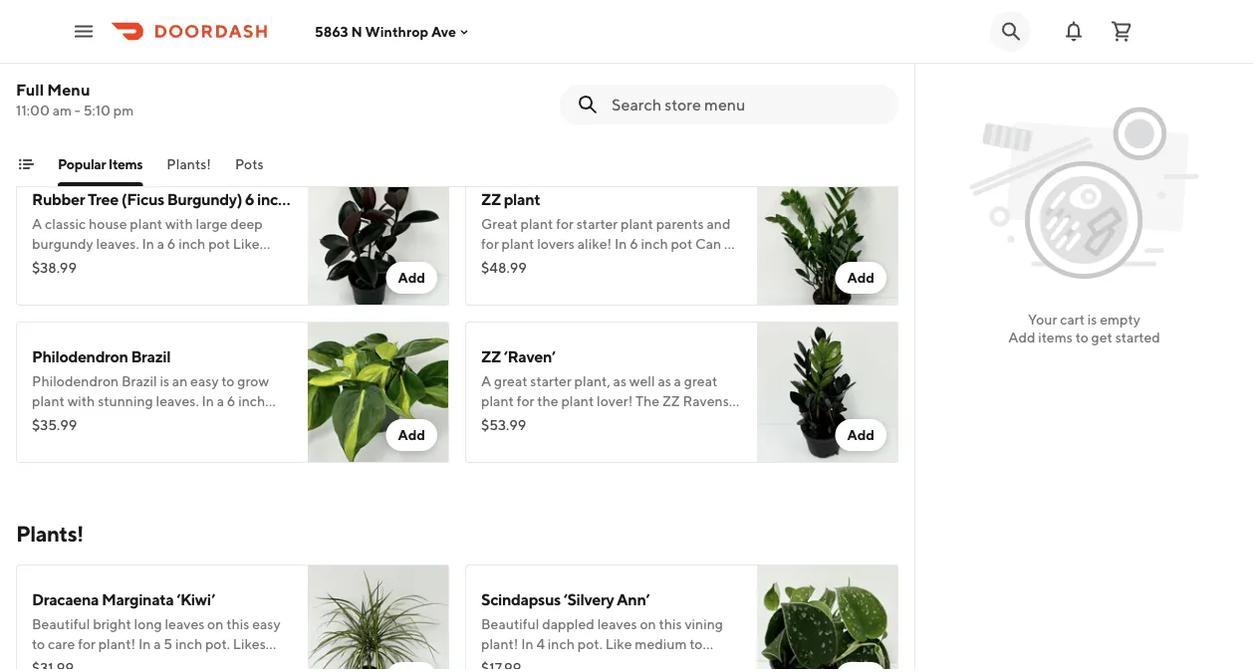 Task type: locate. For each thing, give the bounding box(es) containing it.
like
[[696, 78, 723, 95], [233, 236, 260, 252], [606, 636, 632, 653]]

moderate
[[32, 656, 93, 670]]

2 add item to cart image from the left
[[848, 663, 875, 670]]

on down 'ann'' in the bottom of the page
[[640, 616, 656, 633]]

0 horizontal spatial like
[[233, 236, 260, 252]]

0 horizontal spatial leaves
[[165, 616, 205, 633]]

mostly
[[481, 118, 524, 135], [207, 656, 249, 670]]

0 horizontal spatial out
[[79, 276, 101, 292]]

bright up days
[[627, 256, 665, 272]]

1 plant! from the left
[[98, 636, 136, 653]]

0 items, open order cart image
[[1110, 19, 1134, 43]]

queen
[[85, 32, 133, 51]]

1 horizontal spatial on
[[640, 616, 656, 633]]

dracaena
[[32, 591, 99, 609]]

0 horizontal spatial on
[[207, 616, 224, 633]]

easy up show
[[522, 58, 550, 75]]

add button for philodendron brazil
[[386, 420, 438, 451]]

care up stoppers!
[[569, 58, 596, 75]]

let down 'ann'' in the bottom of the page
[[609, 656, 630, 670]]

pot.
[[669, 78, 694, 95], [205, 636, 230, 653], [578, 636, 603, 653]]

to inside the dracaena marginata 'kiwi' beautiful bright long leaves on this easy to care for plant!  in a 5 inch pot.  likes moderate indirect light.  let mostly d
[[32, 636, 45, 653]]

ave
[[431, 23, 457, 40]]

rubber
[[32, 190, 85, 209]]

plant up lovers
[[521, 216, 554, 232]]

2 horizontal spatial pot.
[[669, 78, 694, 95]]

2 this from the left
[[659, 616, 682, 633]]

zz plant great plant for starter plant parents and for plant lovers alike!  in 6 inch pot  can be placed in lower light to bright indirect light.  water every 15-20 days
[[481, 190, 741, 292]]

0 horizontal spatial mostly
[[207, 656, 249, 670]]

0 horizontal spatial medium
[[481, 98, 533, 115]]

on inside the dracaena marginata 'kiwi' beautiful bright long leaves on this easy to care for plant!  in a 5 inch pot.  likes moderate indirect light.  let mostly d
[[207, 616, 224, 633]]

zz left 'raven'
[[481, 347, 501, 366]]

between inside rubber tree (ficus burgundy) 6 inch pot a classic house plant with large deep burgundy leaves.  in a 6 inch pot  like bright indirect light   let top 2 inches of soil dry out between waterings.
[[104, 276, 160, 292]]

$51.99
[[32, 102, 74, 119]]

a inside rubber tree (ficus burgundy) 6 inch pot a classic house plant with large deep burgundy leaves.  in a 6 inch pot  like bright indirect light   let top 2 inches of soil dry out between waterings.
[[157, 236, 165, 252]]

for left two
[[599, 58, 617, 75]]

6 down two
[[627, 78, 636, 95]]

11:00
[[16, 102, 50, 119]]

0 vertical spatial zz
[[481, 190, 501, 209]]

2 horizontal spatial dry
[[657, 656, 678, 670]]

mostly for to
[[481, 118, 524, 135]]

inches
[[215, 256, 256, 272]]

empty
[[1101, 311, 1141, 328]]

bright down "burgundy"
[[32, 256, 70, 272]]

indirect down long
[[96, 656, 145, 670]]

top
[[180, 256, 202, 272]]

light down alike!
[[579, 256, 608, 272]]

every
[[558, 276, 593, 292]]

light.
[[645, 98, 677, 115], [481, 276, 513, 292], [148, 656, 180, 670], [574, 656, 606, 670]]

plant! down long
[[98, 636, 136, 653]]

5
[[164, 636, 173, 653]]

rubber tree (ficus burgundy) 6 inch pot image
[[308, 164, 450, 306]]

2 vertical spatial soil
[[633, 656, 654, 670]]

1 horizontal spatial dry
[[526, 118, 547, 135]]

1 horizontal spatial pot
[[290, 190, 314, 209]]

leaves up the '5'
[[165, 616, 205, 633]]

marginata
[[102, 591, 174, 609]]

1 horizontal spatial plants!
[[167, 156, 211, 172]]

light. down placed
[[481, 276, 513, 292]]

pot. inside the these easy to care for two toned leaves are show stoppers!  in a 6 inch pot.  like medium to bright indirect light.  let soil mostly dry out between waterings.
[[669, 78, 694, 95]]

1 vertical spatial zz
[[481, 347, 501, 366]]

5863 n winthrop ave
[[315, 23, 457, 40]]

$48.99
[[481, 260, 527, 276]]

in left 4
[[522, 636, 534, 653]]

medium down vining
[[635, 636, 687, 653]]

pot. down the toned on the top right
[[669, 78, 694, 95]]

mostly down likes
[[207, 656, 249, 670]]

indirect inside zz plant great plant for starter plant parents and for plant lovers alike!  in 6 inch pot  can be placed in lower light to bright indirect light.  water every 15-20 days
[[668, 256, 717, 272]]

zz up 'great'
[[481, 190, 501, 209]]

plants! up dracaena
[[16, 521, 83, 547]]

soil
[[704, 98, 725, 115], [32, 276, 53, 292], [633, 656, 654, 670]]

0 horizontal spatial pot.
[[205, 636, 230, 653]]

zz for zz plant great plant for starter plant parents and for plant lovers alike!  in 6 inch pot  can be placed in lower light to bright indirect light.  water every 15-20 days
[[481, 190, 501, 209]]

care
[[569, 58, 596, 75], [48, 636, 75, 653]]

add button
[[836, 105, 887, 137], [386, 262, 438, 294], [836, 262, 887, 294], [386, 420, 438, 451], [836, 420, 887, 451]]

waterings. down top
[[162, 276, 227, 292]]

(ficus
[[121, 190, 164, 209]]

your cart is empty add items to get started
[[1009, 311, 1161, 346]]

6 right alike!
[[630, 236, 639, 252]]

let inside the dracaena marginata 'kiwi' beautiful bright long leaves on this easy to care for plant!  in a 5 inch pot.  likes moderate indirect light.  let mostly d
[[183, 656, 204, 670]]

inch down the toned on the top right
[[639, 78, 666, 95]]

0 horizontal spatial light
[[125, 256, 154, 272]]

indirect down can
[[668, 256, 717, 272]]

your
[[1029, 311, 1058, 328]]

1 horizontal spatial plant!
[[481, 636, 519, 653]]

to down vining
[[690, 636, 703, 653]]

classic
[[45, 216, 86, 232]]

bright down stoppers!
[[552, 98, 591, 115]]

light. down dappled
[[574, 656, 606, 670]]

plant!
[[98, 636, 136, 653], [481, 636, 519, 653]]

indirect down the leaves. on the left top
[[73, 256, 122, 272]]

light inside zz plant great plant for starter plant parents and for plant lovers alike!  in 6 inch pot  can be placed in lower light to bright indirect light.  water every 15-20 days
[[579, 256, 608, 272]]

1 vertical spatial plants!
[[16, 521, 83, 547]]

let inside the scindapsus 'silvery ann' beautiful dappled leaves on this vining plant!  in 4 inch pot.  like medium to bright indirect light.  let soil dry o
[[609, 656, 630, 670]]

this inside the scindapsus 'silvery ann' beautiful dappled leaves on this vining plant!  in 4 inch pot.  like medium to bright indirect light.  let soil dry o
[[659, 616, 682, 633]]

1 on from the left
[[207, 616, 224, 633]]

add button for zz 'raven'
[[836, 420, 887, 451]]

to up moderate on the bottom of page
[[32, 636, 45, 653]]

0 horizontal spatial dry
[[56, 276, 76, 292]]

1 beautiful from the left
[[32, 616, 90, 633]]

2 zz from the top
[[481, 347, 501, 366]]

easy inside the dracaena marginata 'kiwi' beautiful bright long leaves on this easy to care for plant!  in a 5 inch pot.  likes moderate indirect light.  let mostly d
[[252, 616, 281, 633]]

1 vertical spatial waterings.
[[162, 276, 227, 292]]

1 horizontal spatial medium
[[635, 636, 687, 653]]

like inside the these easy to care for two toned leaves are show stoppers!  in a 6 inch pot.  like medium to bright indirect light.  let soil mostly dry out between waterings.
[[696, 78, 723, 95]]

2 on from the left
[[640, 616, 656, 633]]

1 horizontal spatial leaves
[[598, 616, 637, 633]]

indirect inside the dracaena marginata 'kiwi' beautiful bright long leaves on this easy to care for plant!  in a 5 inch pot.  likes moderate indirect light.  let mostly d
[[96, 656, 145, 670]]

0 horizontal spatial care
[[48, 636, 75, 653]]

0 vertical spatial care
[[569, 58, 596, 75]]

soil inside the these easy to care for two toned leaves are show stoppers!  in a 6 inch pot.  like medium to bright indirect light.  let soil mostly dry out between waterings.
[[704, 98, 725, 115]]

1 vertical spatial out
[[79, 276, 101, 292]]

medium inside the scindapsus 'silvery ann' beautiful dappled leaves on this vining plant!  in 4 inch pot.  like medium to bright indirect light.  let soil dry o
[[635, 636, 687, 653]]

let left top
[[156, 256, 178, 272]]

for
[[599, 58, 617, 75], [556, 216, 574, 232], [481, 236, 499, 252], [78, 636, 96, 653]]

2 vertical spatial like
[[606, 636, 632, 653]]

0 vertical spatial mostly
[[481, 118, 524, 135]]

between down the leaves. on the left top
[[104, 276, 160, 292]]

for inside the dracaena marginata 'kiwi' beautiful bright long leaves on this easy to care for plant!  in a 5 inch pot.  likes moderate indirect light.  let mostly d
[[78, 636, 96, 653]]

beautiful down scindapsus
[[481, 616, 540, 633]]

large
[[196, 216, 228, 232]]

0 horizontal spatial waterings.
[[162, 276, 227, 292]]

placed
[[481, 256, 524, 272]]

1 vertical spatial dry
[[56, 276, 76, 292]]

notification bell image
[[1062, 19, 1086, 43]]

bright down scindapsus
[[481, 656, 520, 670]]

add for zz plant
[[848, 270, 875, 286]]

on down 'kiwi'
[[207, 616, 224, 633]]

6 inside the these easy to care for two toned leaves are show stoppers!  in a 6 inch pot.  like medium to bright indirect light.  let soil mostly dry out between waterings.
[[627, 78, 636, 95]]

this up likes
[[226, 616, 250, 633]]

indirect inside the these easy to care for two toned leaves are show stoppers!  in a 6 inch pot.  like medium to bright indirect light.  let soil mostly dry out between waterings.
[[593, 98, 642, 115]]

leaves
[[687, 58, 727, 75], [165, 616, 205, 633], [598, 616, 637, 633]]

are
[[481, 78, 501, 95]]

to inside your cart is empty add items to get started
[[1076, 329, 1089, 346]]

1 vertical spatial a
[[157, 236, 165, 252]]

inch right 4
[[548, 636, 575, 653]]

to up the 20
[[611, 256, 624, 272]]

2 light from the left
[[579, 256, 608, 272]]

mostly inside the dracaena marginata 'kiwi' beautiful bright long leaves on this easy to care for plant!  in a 5 inch pot.  likes moderate indirect light.  let mostly d
[[207, 656, 249, 670]]

6 inside zz plant great plant for starter plant parents and for plant lovers alike!  in 6 inch pot  can be placed in lower light to bright indirect light.  water every 15-20 days
[[630, 236, 639, 252]]

beautiful
[[32, 616, 90, 633], [481, 616, 540, 633]]

is
[[1088, 311, 1098, 328]]

zz inside zz plant great plant for starter plant parents and for plant lovers alike!  in 6 inch pot  can be placed in lower light to bright indirect light.  water every 15-20 days
[[481, 190, 501, 209]]

long
[[134, 616, 162, 633]]

this left vining
[[659, 616, 682, 633]]

1 zz from the top
[[481, 190, 501, 209]]

dry
[[526, 118, 547, 135], [56, 276, 76, 292], [657, 656, 678, 670]]

philodendron
[[32, 347, 128, 366]]

1 add item to cart image from the left
[[398, 663, 426, 670]]

indirect
[[593, 98, 642, 115], [73, 256, 122, 272], [668, 256, 717, 272], [96, 656, 145, 670], [523, 656, 572, 670]]

medium down show
[[481, 98, 533, 115]]

0 vertical spatial soil
[[704, 98, 725, 115]]

inch right the '5'
[[175, 636, 202, 653]]

0 horizontal spatial this
[[226, 616, 250, 633]]

leaves inside the scindapsus 'silvery ann' beautiful dappled leaves on this vining plant!  in 4 inch pot.  like medium to bright indirect light.  let soil dry o
[[598, 616, 637, 633]]

0 vertical spatial a
[[617, 78, 625, 95]]

pots
[[235, 156, 264, 172]]

1 light from the left
[[125, 256, 154, 272]]

add item to cart image
[[398, 663, 426, 670], [848, 663, 875, 670]]

dappled
[[542, 616, 595, 633]]

let down 'kiwi'
[[183, 656, 204, 670]]

1 horizontal spatial out
[[550, 118, 571, 135]]

dry inside rubber tree (ficus burgundy) 6 inch pot a classic house plant with large deep burgundy leaves.  in a 6 inch pot  like bright indirect light   let top 2 inches of soil dry out between waterings.
[[56, 276, 76, 292]]

bright inside the scindapsus 'silvery ann' beautiful dappled leaves on this vining plant!  in 4 inch pot.  like medium to bright indirect light.  let soil dry o
[[481, 656, 520, 670]]

pot inside zz plant great plant for starter plant parents and for plant lovers alike!  in 6 inch pot  can be placed in lower light to bright indirect light.  water every 15-20 days
[[671, 236, 693, 252]]

out inside rubber tree (ficus burgundy) 6 inch pot a classic house plant with large deep burgundy leaves.  in a 6 inch pot  like bright indirect light   let top 2 inches of soil dry out between waterings.
[[79, 276, 101, 292]]

a left the '5'
[[154, 636, 161, 653]]

beautiful inside the dracaena marginata 'kiwi' beautiful bright long leaves on this easy to care for plant!  in a 5 inch pot.  likes moderate indirect light.  let mostly d
[[32, 616, 90, 633]]

0 horizontal spatial beautiful
[[32, 616, 90, 633]]

0 vertical spatial like
[[696, 78, 723, 95]]

in down long
[[138, 636, 151, 653]]

1 vertical spatial like
[[233, 236, 260, 252]]

popular items
[[58, 156, 143, 172]]

0 vertical spatial out
[[550, 118, 571, 135]]

0 horizontal spatial easy
[[252, 616, 281, 633]]

1 horizontal spatial pot.
[[578, 636, 603, 653]]

to inside the scindapsus 'silvery ann' beautiful dappled leaves on this vining plant!  in 4 inch pot.  like medium to bright indirect light.  let soil dry o
[[690, 636, 703, 653]]

inch
[[639, 78, 666, 95], [257, 190, 287, 209], [179, 236, 206, 252], [641, 236, 668, 252], [175, 636, 202, 653], [548, 636, 575, 653]]

beautiful for dracaena marginata 'kiwi'
[[32, 616, 90, 633]]

plant! left 4
[[481, 636, 519, 653]]

1 horizontal spatial like
[[606, 636, 632, 653]]

leaves inside the dracaena marginata 'kiwi' beautiful bright long leaves on this easy to care for plant!  in a 5 inch pot.  likes moderate indirect light.  let mostly d
[[165, 616, 205, 633]]

4
[[537, 636, 545, 653]]

light. inside the these easy to care for two toned leaves are show stoppers!  in a 6 inch pot.  like medium to bright indirect light.  let soil mostly dry out between waterings.
[[645, 98, 677, 115]]

a right the leaves. on the left top
[[157, 236, 165, 252]]

plant! inside the scindapsus 'silvery ann' beautiful dappled leaves on this vining plant!  in 4 inch pot.  like medium to bright indirect light.  let soil dry o
[[481, 636, 519, 653]]

0 horizontal spatial add item to cart image
[[398, 663, 426, 670]]

1 vertical spatial mostly
[[207, 656, 249, 670]]

1 horizontal spatial beautiful
[[481, 616, 540, 633]]

inch up deep
[[257, 190, 287, 209]]

1 horizontal spatial mostly
[[481, 118, 524, 135]]

inch inside the these easy to care for two toned leaves are show stoppers!  in a 6 inch pot.  like medium to bright indirect light.  let soil mostly dry out between waterings.
[[639, 78, 666, 95]]

indirect down 4
[[523, 656, 572, 670]]

2 horizontal spatial soil
[[704, 98, 725, 115]]

light
[[125, 256, 154, 272], [579, 256, 608, 272]]

beautiful inside the scindapsus 'silvery ann' beautiful dappled leaves on this vining plant!  in 4 inch pot.  like medium to bright indirect light.  let soil dry o
[[481, 616, 540, 633]]

out
[[550, 118, 571, 135], [79, 276, 101, 292]]

to inside zz plant great plant for starter plant parents and for plant lovers alike!  in 6 inch pot  can be placed in lower light to bright indirect light.  water every 15-20 days
[[611, 256, 624, 272]]

scindapsus 'silvery ann' image
[[757, 565, 899, 670]]

pot. down dappled
[[578, 636, 603, 653]]

philodendron brazil image
[[308, 322, 450, 463]]

care inside the these easy to care for two toned leaves are show stoppers!  in a 6 inch pot.  like medium to bright indirect light.  let soil mostly dry out between waterings.
[[569, 58, 596, 75]]

pots button
[[235, 154, 264, 186]]

in right stoppers!
[[602, 78, 615, 95]]

5863
[[315, 23, 348, 40]]

2 vertical spatial a
[[154, 636, 161, 653]]

easy up likes
[[252, 616, 281, 633]]

1 horizontal spatial waterings.
[[633, 118, 697, 135]]

let down the toned on the top right
[[680, 98, 701, 115]]

indirect inside rubber tree (ficus burgundy) 6 inch pot a classic house plant with large deep burgundy leaves.  in a 6 inch pot  like bright indirect light   let top 2 inches of soil dry out between waterings.
[[73, 256, 122, 272]]

on
[[207, 616, 224, 633], [640, 616, 656, 633]]

1 this from the left
[[226, 616, 250, 633]]

in
[[602, 78, 615, 95], [142, 236, 154, 252], [615, 236, 627, 252], [138, 636, 151, 653], [522, 636, 534, 653]]

bright
[[552, 98, 591, 115], [32, 256, 70, 272], [627, 256, 665, 272], [93, 616, 131, 633], [481, 656, 520, 670]]

for inside the these easy to care for two toned leaves are show stoppers!  in a 6 inch pot.  like medium to bright indirect light.  let soil mostly dry out between waterings.
[[599, 58, 617, 75]]

0 vertical spatial waterings.
[[633, 118, 697, 135]]

this
[[226, 616, 250, 633], [659, 616, 682, 633]]

2 horizontal spatial leaves
[[687, 58, 727, 75]]

1 horizontal spatial light
[[579, 256, 608, 272]]

1 horizontal spatial care
[[569, 58, 596, 75]]

let inside the these easy to care for two toned leaves are show stoppers!  in a 6 inch pot.  like medium to bright indirect light.  let soil mostly dry out between waterings.
[[680, 98, 701, 115]]

indirect down two
[[593, 98, 642, 115]]

can
[[696, 236, 722, 252]]

to left get
[[1076, 329, 1089, 346]]

light. inside the dracaena marginata 'kiwi' beautiful bright long leaves on this easy to care for plant!  in a 5 inch pot.  likes moderate indirect light.  let mostly d
[[148, 656, 180, 670]]

medium
[[481, 98, 533, 115], [635, 636, 687, 653]]

pot. left likes
[[205, 636, 230, 653]]

$53.99
[[481, 417, 527, 434]]

add for zz 'raven'
[[848, 427, 875, 444]]

plant right starter
[[621, 216, 654, 232]]

1 horizontal spatial this
[[659, 616, 682, 633]]

zz 'raven' image
[[757, 322, 899, 463]]

dry inside the these easy to care for two toned leaves are show stoppers!  in a 6 inch pot.  like medium to bright indirect light.  let soil mostly dry out between waterings.
[[526, 118, 547, 135]]

between
[[574, 118, 630, 135], [104, 276, 160, 292]]

1 horizontal spatial between
[[574, 118, 630, 135]]

0 vertical spatial medium
[[481, 98, 533, 115]]

light inside rubber tree (ficus burgundy) 6 inch pot a classic house plant with large deep burgundy leaves.  in a 6 inch pot  like bright indirect light   let top 2 inches of soil dry out between waterings.
[[125, 256, 154, 272]]

zz for zz 'raven'
[[481, 347, 501, 366]]

1 vertical spatial soil
[[32, 276, 53, 292]]

inch inside the dracaena marginata 'kiwi' beautiful bright long leaves on this easy to care for plant!  in a 5 inch pot.  likes moderate indirect light.  let mostly d
[[175, 636, 202, 653]]

beautiful down dracaena
[[32, 616, 90, 633]]

1 horizontal spatial easy
[[522, 58, 550, 75]]

care up moderate on the bottom of page
[[48, 636, 75, 653]]

6
[[627, 78, 636, 95], [245, 190, 254, 209], [167, 236, 176, 252], [630, 236, 639, 252]]

leaves right the toned on the top right
[[687, 58, 727, 75]]

1 horizontal spatial soil
[[633, 656, 654, 670]]

in right alike!
[[615, 236, 627, 252]]

soil inside rubber tree (ficus burgundy) 6 inch pot a classic house plant with large deep burgundy leaves.  in a 6 inch pot  like bright indirect light   let top 2 inches of soil dry out between waterings.
[[32, 276, 53, 292]]

1 vertical spatial care
[[48, 636, 75, 653]]

2 horizontal spatial like
[[696, 78, 723, 95]]

a down two
[[617, 78, 625, 95]]

on inside the scindapsus 'silvery ann' beautiful dappled leaves on this vining plant!  in 4 inch pot.  like medium to bright indirect light.  let soil dry o
[[640, 616, 656, 633]]

plants!
[[167, 156, 211, 172], [16, 521, 83, 547]]

1 vertical spatial medium
[[635, 636, 687, 653]]

in inside rubber tree (ficus burgundy) 6 inch pot a classic house plant with large deep burgundy leaves.  in a 6 inch pot  like bright indirect light   let top 2 inches of soil dry out between waterings.
[[142, 236, 154, 252]]

0 horizontal spatial soil
[[32, 276, 53, 292]]

2 horizontal spatial pot
[[671, 236, 693, 252]]

water
[[516, 276, 556, 292]]

let
[[680, 98, 701, 115], [156, 256, 178, 272], [183, 656, 204, 670], [609, 656, 630, 670]]

1 vertical spatial between
[[104, 276, 160, 292]]

2 plant! from the left
[[481, 636, 519, 653]]

0 vertical spatial easy
[[522, 58, 550, 75]]

light. down the '5'
[[148, 656, 180, 670]]

5863 n winthrop ave button
[[315, 23, 473, 40]]

mostly for 'kiwi'
[[207, 656, 249, 670]]

0 horizontal spatial plant!
[[98, 636, 136, 653]]

0 horizontal spatial between
[[104, 276, 160, 292]]

2 vertical spatial dry
[[657, 656, 678, 670]]

dry inside the scindapsus 'silvery ann' beautiful dappled leaves on this vining plant!  in 4 inch pot.  like medium to bright indirect light.  let soil dry o
[[657, 656, 678, 670]]

6 up deep
[[245, 190, 254, 209]]

0 vertical spatial plants!
[[167, 156, 211, 172]]

add item to cart image for 'kiwi'
[[398, 663, 426, 670]]

inch down parents
[[641, 236, 668, 252]]

starter
[[577, 216, 618, 232]]

0 vertical spatial between
[[574, 118, 630, 135]]

plant down (ficus
[[130, 216, 163, 232]]

marble queen pothos hanging basket image
[[308, 7, 450, 149]]

mostly inside the these easy to care for two toned leaves are show stoppers!  in a 6 inch pot.  like medium to bright indirect light.  let soil mostly dry out between waterings.
[[481, 118, 524, 135]]

in inside zz plant great plant for starter plant parents and for plant lovers alike!  in 6 inch pot  can be placed in lower light to bright indirect light.  water every 15-20 days
[[615, 236, 627, 252]]

easy inside the these easy to care for two toned leaves are show stoppers!  in a 6 inch pot.  like medium to bright indirect light.  let soil mostly dry out between waterings.
[[522, 58, 550, 75]]

between down stoppers!
[[574, 118, 630, 135]]

add inside your cart is empty add items to get started
[[1009, 329, 1036, 346]]

a inside the dracaena marginata 'kiwi' beautiful bright long leaves on this easy to care for plant!  in a 5 inch pot.  likes moderate indirect light.  let mostly d
[[154, 636, 161, 653]]

bright down marginata
[[93, 616, 131, 633]]

with
[[165, 216, 193, 232]]

light. down the toned on the top right
[[645, 98, 677, 115]]

pot. inside the dracaena marginata 'kiwi' beautiful bright long leaves on this easy to care for plant!  in a 5 inch pot.  likes moderate indirect light.  let mostly d
[[205, 636, 230, 653]]

1 horizontal spatial add item to cart image
[[848, 663, 875, 670]]

in right the leaves. on the left top
[[142, 236, 154, 252]]

waterings. down the toned on the top right
[[633, 118, 697, 135]]

pot
[[290, 190, 314, 209], [208, 236, 230, 252], [671, 236, 693, 252]]

of
[[259, 256, 272, 272]]

brazil
[[131, 347, 171, 366]]

2 beautiful from the left
[[481, 616, 540, 633]]

plants! up the burgundy)
[[167, 156, 211, 172]]

out down stoppers!
[[550, 118, 571, 135]]

for up moderate on the bottom of page
[[78, 636, 96, 653]]

0 vertical spatial dry
[[526, 118, 547, 135]]

mostly down the are on the left of page
[[481, 118, 524, 135]]

menu
[[47, 80, 90, 99]]

light down the leaves. on the left top
[[125, 256, 154, 272]]

1 vertical spatial easy
[[252, 616, 281, 633]]

out right "$38.99"
[[79, 276, 101, 292]]

leaves down 'ann'' in the bottom of the page
[[598, 616, 637, 633]]

pothos
[[136, 32, 186, 51]]

to
[[553, 58, 566, 75], [536, 98, 549, 115], [611, 256, 624, 272], [1076, 329, 1089, 346], [32, 636, 45, 653], [690, 636, 703, 653]]

plant
[[504, 190, 540, 209], [130, 216, 163, 232], [521, 216, 554, 232], [621, 216, 654, 232], [502, 236, 535, 252]]



Task type: vqa. For each thing, say whether or not it's contained in the screenshot.
indirect within the "Rubber Tree (Ficus Burgundy) 6 inch pot A classic house plant with large deep burgundy leaves.  In a 6 inch pot  Like bright indirect light   Let top 2 inches of soil dry out between waterings."
yes



Task type: describe. For each thing, give the bounding box(es) containing it.
let inside rubber tree (ficus burgundy) 6 inch pot a classic house plant with large deep burgundy leaves.  in a 6 inch pot  like bright indirect light   let top 2 inches of soil dry out between waterings.
[[156, 256, 178, 272]]

bright inside the dracaena marginata 'kiwi' beautiful bright long leaves on this easy to care for plant!  in a 5 inch pot.  likes moderate indirect light.  let mostly d
[[93, 616, 131, 633]]

in inside the dracaena marginata 'kiwi' beautiful bright long leaves on this easy to care for plant!  in a 5 inch pot.  likes moderate indirect light.  let mostly d
[[138, 636, 151, 653]]

house
[[89, 216, 127, 232]]

rubber tree (ficus burgundy) 6 inch pot a classic house plant with large deep burgundy leaves.  in a 6 inch pot  like bright indirect light   let top 2 inches of soil dry out between waterings.
[[32, 190, 314, 292]]

dracaena marginata 'kiwi' beautiful bright long leaves on this easy to care for plant!  in a 5 inch pot.  likes moderate indirect light.  let mostly d
[[32, 591, 281, 670]]

inch inside the scindapsus 'silvery ann' beautiful dappled leaves on this vining plant!  in 4 inch pot.  like medium to bright indirect light.  let soil dry o
[[548, 636, 575, 653]]

care inside the dracaena marginata 'kiwi' beautiful bright long leaves on this easy to care for plant!  in a 5 inch pot.  likes moderate indirect light.  let mostly d
[[48, 636, 75, 653]]

like inside the scindapsus 'silvery ann' beautiful dappled leaves on this vining plant!  in 4 inch pot.  like medium to bright indirect light.  let soil dry o
[[606, 636, 632, 653]]

toned
[[646, 58, 684, 75]]

add for these easy to care for two toned leaves are show stoppers!  in a 6 inch pot.  like medium to bright indirect light.  let soil mostly dry out between waterings.
[[848, 112, 875, 129]]

full menu 11:00 am - 5:10 pm
[[16, 80, 134, 119]]

cart
[[1061, 311, 1085, 328]]

these easy to care for two toned leaves are show stoppers!  in a 6 inch pot.  like medium to bright indirect light.  let soil mostly dry out between waterings.
[[481, 58, 727, 135]]

popular
[[58, 156, 106, 172]]

0 horizontal spatial plants!
[[16, 521, 83, 547]]

light. inside the scindapsus 'silvery ann' beautiful dappled leaves on this vining plant!  in 4 inch pot.  like medium to bright indirect light.  let soil dry o
[[574, 656, 606, 670]]

hanging
[[189, 32, 246, 51]]

a
[[32, 216, 42, 232]]

this inside the dracaena marginata 'kiwi' beautiful bright long leaves on this easy to care for plant!  in a 5 inch pot.  likes moderate indirect light.  let mostly d
[[226, 616, 250, 633]]

add item to cart image for ann'
[[848, 663, 875, 670]]

pm
[[113, 102, 134, 119]]

-
[[75, 102, 81, 119]]

6 down with
[[167, 236, 176, 252]]

in inside the these easy to care for two toned leaves are show stoppers!  in a 6 inch pot.  like medium to bright indirect light.  let soil mostly dry out between waterings.
[[602, 78, 615, 95]]

stoppers!
[[540, 78, 599, 95]]

great
[[481, 216, 518, 232]]

like inside rubber tree (ficus burgundy) 6 inch pot a classic house plant with large deep burgundy leaves.  in a 6 inch pot  like bright indirect light   let top 2 inches of soil dry out between waterings.
[[233, 236, 260, 252]]

be
[[725, 236, 741, 252]]

2
[[205, 256, 213, 272]]

open menu image
[[72, 19, 96, 43]]

items
[[108, 156, 143, 172]]

n
[[351, 23, 363, 40]]

lovers
[[537, 236, 575, 252]]

add button for these easy to care for two toned leaves are show stoppers!  in a 6 inch pot.  like medium to bright indirect light.  let soil mostly dry out between waterings.
[[836, 105, 887, 137]]

scindapsus
[[481, 591, 561, 609]]

plant! inside the dracaena marginata 'kiwi' beautiful bright long leaves on this easy to care for plant!  in a 5 inch pot.  likes moderate indirect light.  let mostly d
[[98, 636, 136, 653]]

waterings. inside the these easy to care for two toned leaves are show stoppers!  in a 6 inch pot.  like medium to bright indirect light.  let soil mostly dry out between waterings.
[[633, 118, 697, 135]]

$38.99
[[32, 260, 77, 276]]

full
[[16, 80, 44, 99]]

deep
[[230, 216, 263, 232]]

inch up top
[[179, 236, 206, 252]]

for down 'great'
[[481, 236, 499, 252]]

show menu categories image
[[18, 156, 34, 172]]

ann'
[[617, 591, 650, 609]]

between inside the these easy to care for two toned leaves are show stoppers!  in a 6 inch pot.  like medium to bright indirect light.  let soil mostly dry out between waterings.
[[574, 118, 630, 135]]

zz 'raven'
[[481, 347, 556, 366]]

alike!
[[578, 236, 612, 252]]

bright inside rubber tree (ficus burgundy) 6 inch pot a classic house plant with large deep burgundy leaves.  in a 6 inch pot  like bright indirect light   let top 2 inches of soil dry out between waterings.
[[32, 256, 70, 272]]

bright inside the these easy to care for two toned leaves are show stoppers!  in a 6 inch pot.  like medium to bright indirect light.  let soil mostly dry out between waterings.
[[552, 98, 591, 115]]

inch inside zz plant great plant for starter plant parents and for plant lovers alike!  in 6 inch pot  can be placed in lower light to bright indirect light.  water every 15-20 days
[[641, 236, 668, 252]]

vining
[[685, 616, 723, 633]]

0 horizontal spatial pot
[[208, 236, 230, 252]]

$35.99
[[32, 417, 77, 434]]

dracaena marginata 'kiwi' image
[[308, 565, 450, 670]]

lower
[[541, 256, 576, 272]]

days
[[637, 276, 666, 292]]

philodendron brazil
[[32, 347, 171, 366]]

leaves.
[[96, 236, 139, 252]]

dracaena 'gold star' image
[[757, 7, 899, 149]]

marble
[[32, 32, 82, 51]]

for up lovers
[[556, 216, 574, 232]]

tree
[[88, 190, 119, 209]]

plant up in
[[502, 236, 535, 252]]

started
[[1116, 329, 1161, 346]]

these
[[481, 58, 519, 75]]

a inside the these easy to care for two toned leaves are show stoppers!  in a 6 inch pot.  like medium to bright indirect light.  let soil mostly dry out between waterings.
[[617, 78, 625, 95]]

out inside the these easy to care for two toned leaves are show stoppers!  in a 6 inch pot.  like medium to bright indirect light.  let soil mostly dry out between waterings.
[[550, 118, 571, 135]]

5:10
[[83, 102, 111, 119]]

marble queen pothos hanging basket
[[32, 32, 296, 51]]

in inside the scindapsus 'silvery ann' beautiful dappled leaves on this vining plant!  in 4 inch pot.  like medium to bright indirect light.  let soil dry o
[[522, 636, 534, 653]]

bright inside zz plant great plant for starter plant parents and for plant lovers alike!  in 6 inch pot  can be placed in lower light to bright indirect light.  water every 15-20 days
[[627, 256, 665, 272]]

'raven'
[[504, 347, 556, 366]]

burgundy)
[[167, 190, 242, 209]]

zz plant image
[[757, 164, 899, 306]]

two
[[620, 58, 644, 75]]

medium inside the these easy to care for two toned leaves are show stoppers!  in a 6 inch pot.  like medium to bright indirect light.  let soil mostly dry out between waterings.
[[481, 98, 533, 115]]

plants! button
[[167, 154, 211, 186]]

15-
[[596, 276, 616, 292]]

to down show
[[536, 98, 549, 115]]

plant up 'great'
[[504, 190, 540, 209]]

pot. inside the scindapsus 'silvery ann' beautiful dappled leaves on this vining plant!  in 4 inch pot.  like medium to bright indirect light.  let soil dry o
[[578, 636, 603, 653]]

in
[[527, 256, 539, 272]]

waterings. inside rubber tree (ficus burgundy) 6 inch pot a classic house plant with large deep burgundy leaves.  in a 6 inch pot  like bright indirect light   let top 2 inches of soil dry out between waterings.
[[162, 276, 227, 292]]

am
[[53, 102, 72, 119]]

beautiful for scindapsus 'silvery ann'
[[481, 616, 540, 633]]

'silvery
[[564, 591, 614, 609]]

burgundy
[[32, 236, 93, 252]]

Item Search search field
[[612, 94, 883, 116]]

plant inside rubber tree (ficus burgundy) 6 inch pot a classic house plant with large deep burgundy leaves.  in a 6 inch pot  like bright indirect light   let top 2 inches of soil dry out between waterings.
[[130, 216, 163, 232]]

scindapsus 'silvery ann' beautiful dappled leaves on this vining plant!  in 4 inch pot.  like medium to bright indirect light.  let soil dry o
[[481, 591, 723, 670]]

parents
[[656, 216, 704, 232]]

indirect inside the scindapsus 'silvery ann' beautiful dappled leaves on this vining plant!  in 4 inch pot.  like medium to bright indirect light.  let soil dry o
[[523, 656, 572, 670]]

winthrop
[[365, 23, 429, 40]]

soil inside the scindapsus 'silvery ann' beautiful dappled leaves on this vining plant!  in 4 inch pot.  like medium to bright indirect light.  let soil dry o
[[633, 656, 654, 670]]

to up stoppers!
[[553, 58, 566, 75]]

basket
[[249, 32, 296, 51]]

add for rubber tree (ficus burgundy) 6 inch pot
[[398, 270, 426, 286]]

and
[[707, 216, 731, 232]]

get
[[1092, 329, 1113, 346]]

'kiwi'
[[177, 591, 215, 609]]

light. inside zz plant great plant for starter plant parents and for plant lovers alike!  in 6 inch pot  can be placed in lower light to bright indirect light.  water every 15-20 days
[[481, 276, 513, 292]]

add for philodendron brazil
[[398, 427, 426, 444]]

likes
[[233, 636, 266, 653]]

items
[[1039, 329, 1073, 346]]

20
[[616, 276, 634, 292]]

leaves inside the these easy to care for two toned leaves are show stoppers!  in a 6 inch pot.  like medium to bright indirect light.  let soil mostly dry out between waterings.
[[687, 58, 727, 75]]

show
[[504, 78, 537, 95]]



